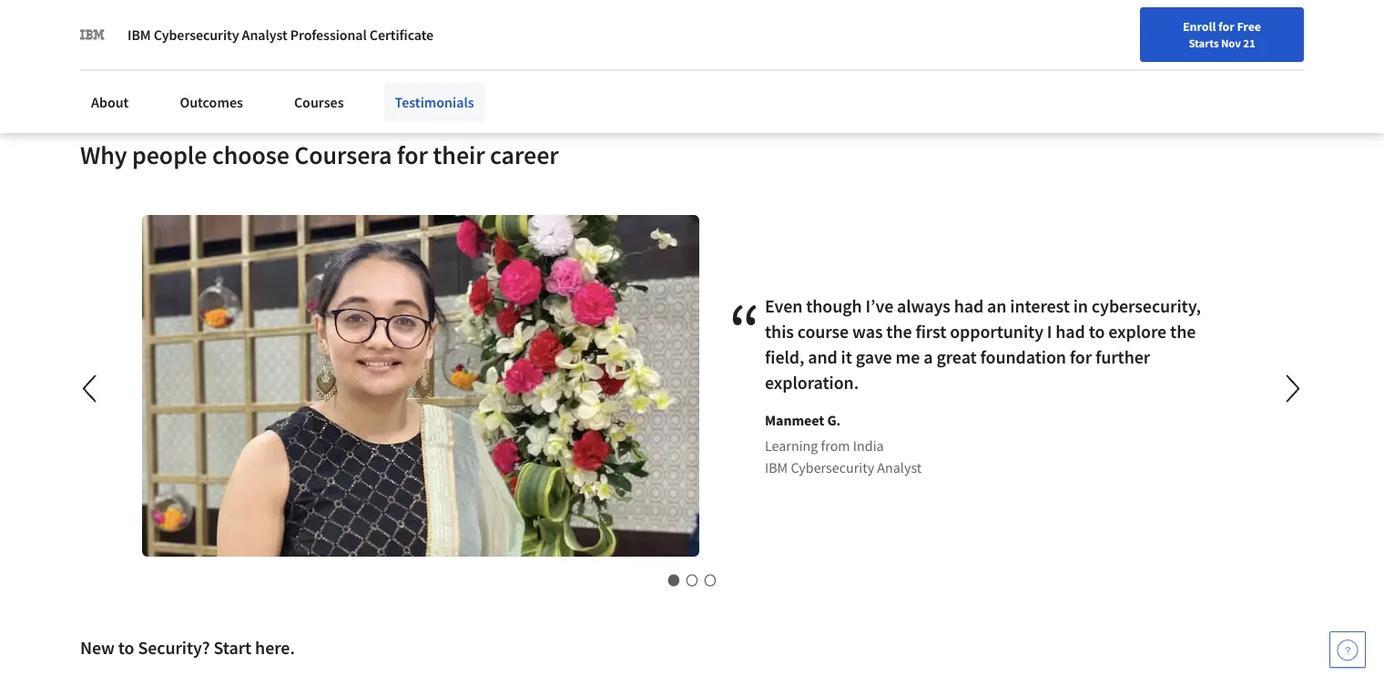 Task type: vqa. For each thing, say whether or not it's contained in the screenshot.
NEW TO SECURITY? START HERE.
yes



Task type: locate. For each thing, give the bounding box(es) containing it.
2 the from the left
[[1171, 320, 1196, 342]]

0 vertical spatial to
[[1089, 320, 1105, 342]]

1 vertical spatial cybersecurity
[[791, 459, 875, 477]]

go to previous testimonial image
[[70, 367, 112, 410], [82, 374, 96, 402]]

1 vertical spatial for
[[397, 139, 428, 171]]

cybersecurity down from
[[791, 459, 875, 477]]

0 horizontal spatial ibm
[[128, 26, 151, 44]]

coursera
[[295, 139, 392, 171]]

None search field
[[260, 11, 615, 48]]

cybersecurity,
[[1092, 294, 1202, 317]]

show notifications image
[[1139, 23, 1161, 45]]

1 horizontal spatial analyst
[[878, 459, 922, 477]]

0 vertical spatial for
[[1219, 18, 1235, 35]]

2 vertical spatial for
[[1070, 345, 1092, 368]]

cybersecurity
[[154, 26, 239, 44], [791, 459, 875, 477]]

for up nov
[[1219, 18, 1235, 35]]

free
[[1238, 18, 1262, 35]]

for left further
[[1070, 345, 1092, 368]]

go to next testimonial image
[[1273, 367, 1315, 410]]

i
[[1048, 320, 1053, 342]]

certificate
[[370, 26, 434, 44]]

exploration.
[[765, 371, 859, 393]]

1 horizontal spatial the
[[1171, 320, 1196, 342]]

1 vertical spatial ibm
[[765, 459, 788, 477]]

0 horizontal spatial cybersecurity
[[154, 26, 239, 44]]

the
[[887, 320, 912, 342], [1171, 320, 1196, 342]]

analyst left professional
[[242, 26, 288, 44]]

the down cybersecurity,
[[1171, 320, 1196, 342]]

1 horizontal spatial had
[[1056, 320, 1086, 342]]

1 horizontal spatial ibm
[[765, 459, 788, 477]]

slides element
[[113, 571, 1272, 589]]

1 vertical spatial analyst
[[878, 459, 922, 477]]

ibm
[[128, 26, 151, 44], [765, 459, 788, 477]]

0 horizontal spatial the
[[887, 320, 912, 342]]

their
[[433, 139, 485, 171]]

0 vertical spatial cybersecurity
[[154, 26, 239, 44]]

had right i
[[1056, 320, 1086, 342]]

new
[[80, 636, 115, 659]]

for
[[1219, 18, 1235, 35], [397, 139, 428, 171], [1070, 345, 1092, 368]]

to up further
[[1089, 320, 1105, 342]]

enroll
[[1183, 18, 1217, 35]]

learner manmeet g india image
[[142, 215, 700, 557]]

g.
[[828, 411, 841, 429]]

testimonials
[[395, 93, 474, 111]]

about
[[91, 93, 129, 111]]

ibm right ibm icon
[[128, 26, 151, 44]]

from
[[821, 437, 851, 455]]

for left their
[[397, 139, 428, 171]]

0 vertical spatial had
[[955, 294, 984, 317]]

ibm down "learning"
[[765, 459, 788, 477]]

nov
[[1222, 36, 1242, 50]]

gave
[[856, 345, 893, 368]]

analyst down india
[[878, 459, 922, 477]]

start
[[214, 636, 252, 659]]

career
[[490, 139, 559, 171]]

foundation
[[981, 345, 1067, 368]]

had left an
[[955, 294, 984, 317]]

help center image
[[1337, 639, 1359, 661]]

analyst
[[242, 26, 288, 44], [878, 459, 922, 477]]

great
[[937, 345, 977, 368]]

field,
[[765, 345, 805, 368]]

course
[[798, 320, 849, 342]]

for inside enroll for free starts nov 21
[[1219, 18, 1235, 35]]

ibm inside manmeet g. learning from india ibm cybersecurity analyst
[[765, 459, 788, 477]]

courses link
[[283, 82, 355, 122]]

menu item
[[1002, 18, 1120, 77]]

cybersecurity up the outcomes link
[[154, 26, 239, 44]]

an
[[988, 294, 1007, 317]]

people
[[132, 139, 207, 171]]

2 horizontal spatial for
[[1219, 18, 1235, 35]]

for inside the " even though i've always had an interest in cybersecurity, this course was the first opportunity i had to explore the field, and it gave me a great foundation for further exploration.
[[1070, 345, 1092, 368]]

1 horizontal spatial to
[[1089, 320, 1105, 342]]

it
[[841, 345, 853, 368]]

to
[[1089, 320, 1105, 342], [118, 636, 134, 659]]

professional
[[290, 26, 367, 44]]

to inside the " even though i've always had an interest in cybersecurity, this course was the first opportunity i had to explore the field, and it gave me a great foundation for further exploration.
[[1089, 320, 1105, 342]]

testimonials link
[[384, 82, 485, 122]]

1 horizontal spatial for
[[1070, 345, 1092, 368]]

1 horizontal spatial cybersecurity
[[791, 459, 875, 477]]

explore
[[1109, 320, 1167, 342]]

ibm cybersecurity analyst professional certificate
[[128, 26, 434, 44]]

had
[[955, 294, 984, 317], [1056, 320, 1086, 342]]

always
[[897, 294, 951, 317]]

0 horizontal spatial analyst
[[242, 26, 288, 44]]

first
[[916, 320, 947, 342]]

the up me
[[887, 320, 912, 342]]

to right new
[[118, 636, 134, 659]]

1 vertical spatial to
[[118, 636, 134, 659]]



Task type: describe. For each thing, give the bounding box(es) containing it.
outcomes
[[180, 93, 243, 111]]

starts
[[1189, 36, 1219, 50]]

new to security? start here.
[[80, 636, 295, 659]]

here.
[[255, 636, 295, 659]]

interest
[[1011, 294, 1070, 317]]

and
[[808, 345, 838, 368]]

even
[[765, 294, 803, 317]]

though
[[806, 294, 862, 317]]

21
[[1244, 36, 1256, 50]]

opportunity
[[950, 320, 1044, 342]]

1 the from the left
[[887, 320, 912, 342]]

me
[[896, 345, 921, 368]]

1 vertical spatial had
[[1056, 320, 1086, 342]]

ibm image
[[80, 22, 106, 47]]

courses
[[294, 93, 344, 111]]

was
[[853, 320, 883, 342]]

manmeet g. learning from india ibm cybersecurity analyst
[[765, 411, 922, 477]]

about link
[[80, 82, 140, 122]]

cybersecurity inside manmeet g. learning from india ibm cybersecurity analyst
[[791, 459, 875, 477]]

0 vertical spatial analyst
[[242, 26, 288, 44]]

0 vertical spatial ibm
[[128, 26, 151, 44]]

a
[[924, 345, 933, 368]]

enroll for free starts nov 21
[[1183, 18, 1262, 50]]

0 horizontal spatial had
[[955, 294, 984, 317]]

learning
[[765, 437, 819, 455]]

security?
[[138, 636, 210, 659]]

analyst inside manmeet g. learning from india ibm cybersecurity analyst
[[878, 459, 922, 477]]

this
[[765, 320, 794, 342]]

outcomes link
[[169, 82, 254, 122]]

i've
[[866, 294, 894, 317]]

" even though i've always had an interest in cybersecurity, this course was the first opportunity i had to explore the field, and it gave me a great foundation for further exploration.
[[729, 283, 1202, 393]]

"
[[729, 283, 761, 379]]

further
[[1096, 345, 1151, 368]]

why
[[80, 139, 127, 171]]

choose
[[212, 139, 290, 171]]

0 horizontal spatial to
[[118, 636, 134, 659]]

coursera image
[[22, 15, 138, 44]]

manmeet
[[765, 411, 825, 429]]

why people choose coursera for their career
[[80, 139, 559, 171]]

in
[[1074, 294, 1089, 317]]

0 horizontal spatial for
[[397, 139, 428, 171]]

india
[[854, 437, 884, 455]]



